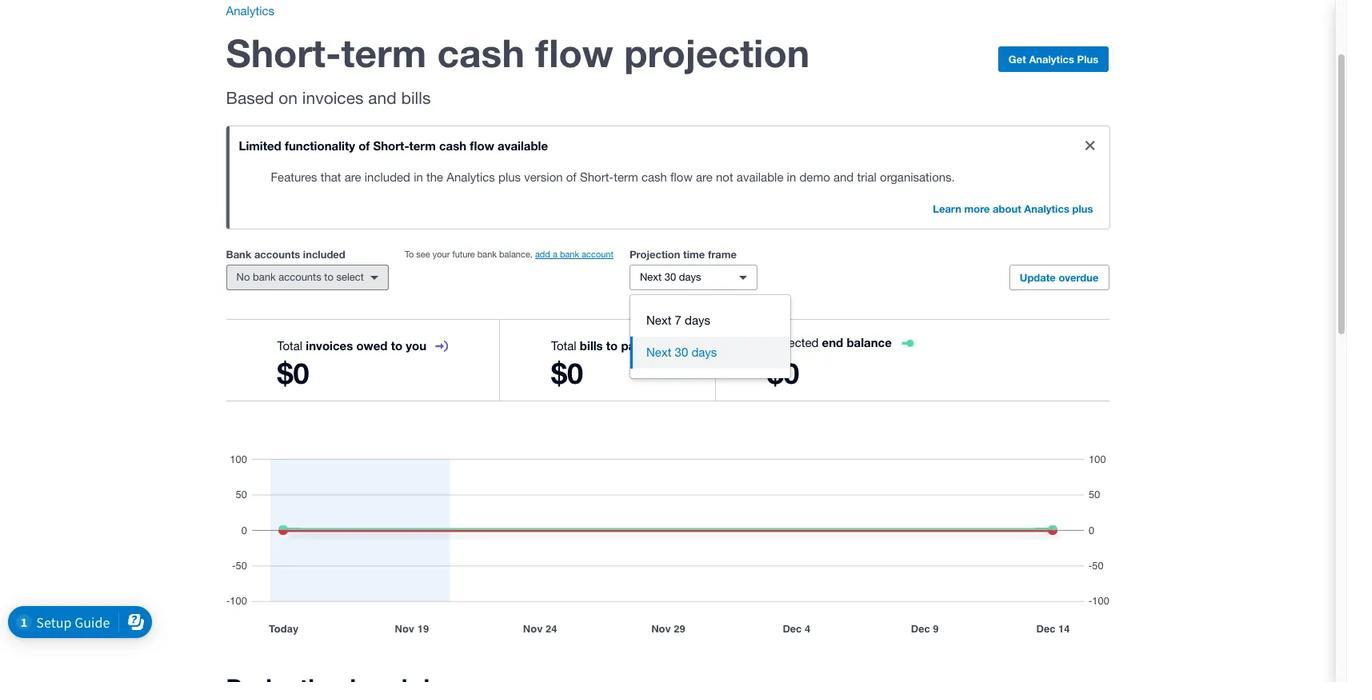 Task type: describe. For each thing, give the bounding box(es) containing it.
$0 inside total invoices owed to you $0
[[277, 356, 309, 390]]

update overdue
[[1020, 271, 1099, 284]]

included inside limited functionality of short-term cash flow available status
[[365, 170, 410, 184]]

projection time frame
[[630, 248, 737, 261]]

organisations.
[[880, 170, 955, 184]]

0 vertical spatial cash
[[437, 30, 525, 75]]

to for total invoices owed to you $0
[[391, 338, 403, 353]]

list box containing next 7 days
[[630, 295, 790, 378]]

update overdue button
[[1009, 265, 1109, 290]]

1 are from the left
[[345, 170, 361, 184]]

accounts inside popup button
[[279, 271, 321, 283]]

total invoices owed to you $0
[[277, 338, 427, 390]]

group containing next 7 days
[[630, 295, 790, 378]]

based on invoices and bills
[[226, 88, 431, 107]]

get
[[1009, 53, 1026, 66]]

invoices inside total invoices owed to you $0
[[306, 338, 353, 353]]

projected
[[767, 336, 819, 350]]

owed
[[356, 338, 388, 353]]

1 vertical spatial plus
[[1072, 202, 1093, 215]]

0 horizontal spatial and
[[368, 88, 397, 107]]

short-term cash flow projection
[[226, 30, 810, 75]]

version
[[524, 170, 563, 184]]

2 in from the left
[[787, 170, 796, 184]]

bank accounts included
[[226, 248, 345, 261]]

the
[[426, 170, 443, 184]]

demo
[[800, 170, 830, 184]]

0 vertical spatial accounts
[[254, 248, 300, 261]]

1 in from the left
[[414, 170, 423, 184]]

limited functionality of short-term cash flow available
[[239, 138, 548, 153]]

learn
[[933, 202, 962, 215]]

2 vertical spatial short-
[[580, 170, 614, 184]]

0 horizontal spatial flow
[[470, 138, 494, 153]]

projected end balance
[[767, 335, 892, 350]]

0 horizontal spatial plus
[[498, 170, 521, 184]]

add
[[535, 250, 550, 259]]

no
[[236, 271, 250, 283]]

you
[[406, 338, 427, 353]]

2 vertical spatial cash
[[642, 170, 667, 184]]

future
[[452, 250, 475, 259]]

0 vertical spatial of
[[359, 138, 370, 153]]

bills inside the total bills to pay $0
[[580, 338, 603, 353]]

days for next 7 days button
[[685, 314, 710, 327]]

to inside the total bills to pay $0
[[606, 338, 618, 353]]

to for no bank accounts to select
[[324, 271, 334, 283]]

bank inside popup button
[[253, 271, 276, 283]]

1 horizontal spatial of
[[566, 170, 577, 184]]

2 vertical spatial flow
[[670, 170, 693, 184]]

time
[[683, 248, 705, 261]]

1 horizontal spatial flow
[[535, 30, 614, 75]]

close image
[[1074, 130, 1106, 162]]

0 vertical spatial short-
[[226, 30, 341, 75]]

30 for next 30 days button
[[675, 346, 688, 359]]

to
[[405, 250, 414, 259]]

7
[[675, 314, 682, 327]]

0 vertical spatial bills
[[401, 88, 431, 107]]

trial
[[857, 170, 877, 184]]

and inside limited functionality of short-term cash flow available status
[[834, 170, 854, 184]]

about
[[993, 202, 1021, 215]]

learn more about analytics plus
[[933, 202, 1093, 215]]

1 horizontal spatial bank
[[477, 250, 497, 259]]

1 vertical spatial term
[[409, 138, 436, 153]]



Task type: vqa. For each thing, say whether or not it's contained in the screenshot.
'to'
yes



Task type: locate. For each thing, give the bounding box(es) containing it.
days for next 30 days button
[[692, 346, 717, 359]]

short- up on
[[226, 30, 341, 75]]

to see your future bank balance, add a bank account
[[405, 250, 614, 259]]

analytics inside button
[[1029, 53, 1074, 66]]

next right "pay"
[[646, 346, 672, 359]]

1 vertical spatial flow
[[470, 138, 494, 153]]

in
[[414, 170, 423, 184], [787, 170, 796, 184]]

plus
[[498, 170, 521, 184], [1072, 202, 1093, 215]]

included
[[365, 170, 410, 184], [303, 248, 345, 261]]

2 are from the left
[[696, 170, 713, 184]]

next 30 days down next 7 days
[[646, 346, 717, 359]]

accounts up no bank accounts to select
[[254, 248, 300, 261]]

2 total from the left
[[551, 339, 577, 353]]

1 horizontal spatial to
[[391, 338, 403, 353]]

available right not
[[737, 170, 784, 184]]

2 $0 from the left
[[551, 356, 583, 390]]

plus
[[1077, 53, 1099, 66]]

0 vertical spatial days
[[679, 271, 701, 283]]

limited functionality of short-term cash flow available status
[[226, 126, 1109, 229]]

0 horizontal spatial bills
[[401, 88, 431, 107]]

of right functionality
[[359, 138, 370, 153]]

bills up the limited functionality of short-term cash flow available
[[401, 88, 431, 107]]

features that are included in the analytics plus version of short-term cash flow are not available in demo and trial organisations.
[[271, 170, 955, 184]]

functionality
[[285, 138, 355, 153]]

1 horizontal spatial short-
[[373, 138, 409, 153]]

next inside popup button
[[640, 271, 662, 283]]

to inside popup button
[[324, 271, 334, 283]]

of
[[359, 138, 370, 153], [566, 170, 577, 184]]

limited
[[239, 138, 281, 153]]

0 horizontal spatial total
[[277, 339, 303, 353]]

2 horizontal spatial flow
[[670, 170, 693, 184]]

pay
[[621, 338, 642, 353]]

1 horizontal spatial $0
[[551, 356, 583, 390]]

features
[[271, 170, 317, 184]]

projection
[[624, 30, 810, 75]]

bank
[[477, 250, 497, 259], [560, 250, 579, 259], [253, 271, 276, 283]]

next 30 days for next 30 days popup button
[[640, 271, 701, 283]]

are right the that
[[345, 170, 361, 184]]

analytics
[[226, 4, 274, 18], [1029, 53, 1074, 66], [447, 170, 495, 184], [1024, 202, 1070, 215]]

total down no bank accounts to select
[[277, 339, 303, 353]]

$0
[[277, 356, 309, 390], [551, 356, 583, 390], [767, 356, 799, 390]]

and left trial
[[834, 170, 854, 184]]

1 horizontal spatial available
[[737, 170, 784, 184]]

your
[[433, 250, 450, 259]]

0 horizontal spatial short-
[[226, 30, 341, 75]]

1 vertical spatial bills
[[580, 338, 603, 353]]

invoices
[[302, 88, 364, 107], [306, 338, 353, 353]]

overdue
[[1059, 271, 1099, 284]]

0 horizontal spatial of
[[359, 138, 370, 153]]

1 vertical spatial accounts
[[279, 271, 321, 283]]

no bank accounts to select button
[[226, 265, 389, 290]]

0 horizontal spatial $0
[[277, 356, 309, 390]]

0 horizontal spatial to
[[324, 271, 334, 283]]

bank right a
[[560, 250, 579, 259]]

30
[[665, 271, 676, 283], [675, 346, 688, 359]]

1 horizontal spatial included
[[365, 170, 410, 184]]

included down the limited functionality of short-term cash flow available
[[365, 170, 410, 184]]

0 vertical spatial included
[[365, 170, 410, 184]]

total
[[277, 339, 303, 353], [551, 339, 577, 353]]

total bills to pay $0
[[551, 338, 642, 390]]

frame
[[708, 248, 737, 261]]

2 vertical spatial days
[[692, 346, 717, 359]]

available up the version
[[498, 138, 548, 153]]

bank right future
[[477, 250, 497, 259]]

bills left "pay"
[[580, 338, 603, 353]]

based
[[226, 88, 274, 107]]

end
[[822, 335, 843, 350]]

total inside the total bills to pay $0
[[551, 339, 577, 353]]

next 7 days button
[[630, 305, 790, 337]]

next 30 days inside button
[[646, 346, 717, 359]]

0 horizontal spatial bank
[[253, 271, 276, 283]]

short- right the version
[[580, 170, 614, 184]]

to left you
[[391, 338, 403, 353]]

select
[[336, 271, 364, 283]]

1 vertical spatial invoices
[[306, 338, 353, 353]]

0 vertical spatial term
[[341, 30, 427, 75]]

2 vertical spatial term
[[614, 170, 638, 184]]

in left the
[[414, 170, 423, 184]]

2 vertical spatial next
[[646, 346, 672, 359]]

1 vertical spatial 30
[[675, 346, 688, 359]]

0 vertical spatial plus
[[498, 170, 521, 184]]

1 horizontal spatial bills
[[580, 338, 603, 353]]

1 vertical spatial available
[[737, 170, 784, 184]]

0 vertical spatial available
[[498, 138, 548, 153]]

are
[[345, 170, 361, 184], [696, 170, 713, 184]]

0 horizontal spatial included
[[303, 248, 345, 261]]

1 vertical spatial next
[[646, 314, 672, 327]]

$0 inside the total bills to pay $0
[[551, 356, 583, 390]]

30 down 'projection time frame'
[[665, 271, 676, 283]]

next left 7
[[646, 314, 672, 327]]

1 horizontal spatial in
[[787, 170, 796, 184]]

total left "pay"
[[551, 339, 577, 353]]

accounts
[[254, 248, 300, 261], [279, 271, 321, 283]]

to inside total invoices owed to you $0
[[391, 338, 403, 353]]

more
[[964, 202, 990, 215]]

term
[[341, 30, 427, 75], [409, 138, 436, 153], [614, 170, 638, 184]]

1 vertical spatial cash
[[439, 138, 467, 153]]

days down next 7 days button
[[692, 346, 717, 359]]

next 30 days inside popup button
[[640, 271, 701, 283]]

a
[[553, 250, 558, 259]]

flow
[[535, 30, 614, 75], [470, 138, 494, 153], [670, 170, 693, 184]]

available
[[498, 138, 548, 153], [737, 170, 784, 184]]

1 horizontal spatial and
[[834, 170, 854, 184]]

3 $0 from the left
[[767, 356, 799, 390]]

1 $0 from the left
[[277, 356, 309, 390]]

on
[[279, 88, 298, 107]]

update
[[1020, 271, 1056, 284]]

1 vertical spatial short-
[[373, 138, 409, 153]]

bank
[[226, 248, 251, 261]]

no bank accounts to select
[[236, 271, 364, 283]]

included up no bank accounts to select popup button
[[303, 248, 345, 261]]

1 vertical spatial days
[[685, 314, 710, 327]]

1 vertical spatial next 30 days
[[646, 346, 717, 359]]

0 vertical spatial next
[[640, 271, 662, 283]]

next 30 days button
[[630, 265, 758, 290]]

that
[[321, 170, 341, 184]]

total for you
[[277, 339, 303, 353]]

next 30 days for next 30 days button
[[646, 346, 717, 359]]

to left "pay"
[[606, 338, 618, 353]]

balance,
[[499, 250, 533, 259]]

of right the version
[[566, 170, 577, 184]]

invoices left owed
[[306, 338, 353, 353]]

are left not
[[696, 170, 713, 184]]

cash
[[437, 30, 525, 75], [439, 138, 467, 153], [642, 170, 667, 184]]

0 vertical spatial and
[[368, 88, 397, 107]]

analytics link
[[226, 4, 274, 18]]

total for $0
[[551, 339, 577, 353]]

2 horizontal spatial short-
[[580, 170, 614, 184]]

next down projection
[[640, 271, 662, 283]]

0 vertical spatial flow
[[535, 30, 614, 75]]

2 horizontal spatial to
[[606, 338, 618, 353]]

to
[[324, 271, 334, 283], [391, 338, 403, 353], [606, 338, 618, 353]]

2 horizontal spatial bank
[[560, 250, 579, 259]]

next for next 30 days button
[[646, 346, 672, 359]]

0 horizontal spatial available
[[498, 138, 548, 153]]

days right 7
[[685, 314, 710, 327]]

30 for next 30 days popup button
[[665, 271, 676, 283]]

days down time
[[679, 271, 701, 283]]

and up the limited functionality of short-term cash flow available
[[368, 88, 397, 107]]

2 horizontal spatial $0
[[767, 356, 799, 390]]

next 7 days
[[646, 314, 710, 327]]

days inside popup button
[[679, 271, 701, 283]]

plus left the version
[[498, 170, 521, 184]]

see
[[416, 250, 430, 259]]

30 down next 7 days
[[675, 346, 688, 359]]

get analytics plus button
[[998, 46, 1109, 72]]

bank right the no
[[253, 271, 276, 283]]

learn more about analytics plus link
[[923, 197, 1103, 222]]

next for next 7 days button
[[646, 314, 672, 327]]

next for next 30 days popup button
[[640, 271, 662, 283]]

balance
[[847, 335, 892, 350]]

get analytics plus
[[1009, 53, 1099, 66]]

next
[[640, 271, 662, 283], [646, 314, 672, 327], [646, 346, 672, 359]]

plus down close icon
[[1072, 202, 1093, 215]]

add a bank account link
[[535, 250, 614, 259]]

accounts down bank accounts included at the top
[[279, 271, 321, 283]]

1 vertical spatial and
[[834, 170, 854, 184]]

short- right functionality
[[373, 138, 409, 153]]

1 total from the left
[[277, 339, 303, 353]]

next 30 days down 'projection time frame'
[[640, 271, 701, 283]]

projection
[[630, 248, 680, 261]]

1 horizontal spatial plus
[[1072, 202, 1093, 215]]

to left select
[[324, 271, 334, 283]]

and
[[368, 88, 397, 107], [834, 170, 854, 184]]

1 horizontal spatial are
[[696, 170, 713, 184]]

30 inside button
[[675, 346, 688, 359]]

30 inside popup button
[[665, 271, 676, 283]]

0 vertical spatial next 30 days
[[640, 271, 701, 283]]

next 30 days
[[640, 271, 701, 283], [646, 346, 717, 359]]

not
[[716, 170, 733, 184]]

in left demo
[[787, 170, 796, 184]]

bills
[[401, 88, 431, 107], [580, 338, 603, 353]]

1 vertical spatial of
[[566, 170, 577, 184]]

0 vertical spatial invoices
[[302, 88, 364, 107]]

0 horizontal spatial in
[[414, 170, 423, 184]]

account
[[582, 250, 614, 259]]

invoices right on
[[302, 88, 364, 107]]

0 vertical spatial 30
[[665, 271, 676, 283]]

0 horizontal spatial are
[[345, 170, 361, 184]]

short-
[[226, 30, 341, 75], [373, 138, 409, 153], [580, 170, 614, 184]]

1 vertical spatial included
[[303, 248, 345, 261]]

next 30 days button
[[630, 337, 790, 369]]

days
[[679, 271, 701, 283], [685, 314, 710, 327], [692, 346, 717, 359]]

list box
[[630, 295, 790, 378]]

total inside total invoices owed to you $0
[[277, 339, 303, 353]]

1 horizontal spatial total
[[551, 339, 577, 353]]

days for next 30 days popup button
[[679, 271, 701, 283]]

group
[[630, 295, 790, 378]]



